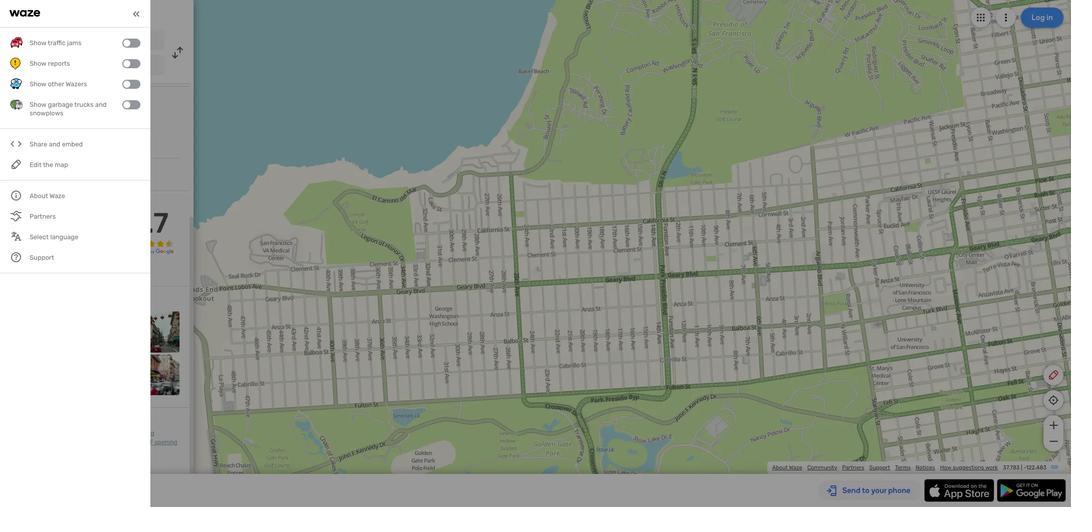 Task type: locate. For each thing, give the bounding box(es) containing it.
0 vertical spatial sf
[[126, 430, 133, 437]]

usa down san francisco button
[[129, 63, 141, 70]]

chinatown down the starting point button
[[10, 98, 63, 110]]

chinatown,
[[93, 430, 125, 437], [113, 439, 144, 446]]

1 vertical spatial ca,
[[59, 111, 71, 120]]

chinatown, sf opening hours
[[10, 439, 177, 455]]

1 horizontal spatial ca,
[[118, 63, 127, 70]]

about
[[772, 465, 788, 471]]

usa up share and embed link
[[72, 111, 86, 120]]

san down "francisco"
[[75, 63, 86, 70]]

chinatown, inside chinatown, sf opening hours
[[113, 439, 144, 446]]

0 horizontal spatial usa
[[72, 111, 86, 120]]

2 vertical spatial san
[[10, 111, 23, 120]]

image 4 of chinatown, sf image
[[139, 312, 180, 352]]

chinatown, sf driving directions
[[10, 430, 154, 446]]

summary
[[35, 199, 66, 207]]

chinatown, inside chinatown, sf driving directions
[[93, 430, 125, 437]]

1 horizontal spatial san
[[37, 37, 49, 45]]

4
[[10, 220, 14, 228]]

francisco,
[[88, 63, 116, 70], [24, 111, 58, 120]]

1 horizontal spatial directions
[[92, 8, 134, 19]]

37.783
[[1003, 465, 1020, 471]]

terms
[[895, 465, 911, 471]]

1 horizontal spatial sf
[[146, 439, 153, 446]]

share and embed link
[[10, 134, 140, 155]]

san francisco
[[37, 37, 83, 45]]

directions
[[92, 8, 134, 19], [10, 439, 38, 446]]

directions inside chinatown, sf driving directions
[[10, 439, 38, 446]]

0 horizontal spatial directions
[[10, 439, 38, 446]]

0 vertical spatial usa
[[129, 63, 141, 70]]

usa
[[129, 63, 141, 70], [72, 111, 86, 120]]

san left "francisco"
[[37, 37, 49, 45]]

sf down driving
[[146, 439, 153, 446]]

review
[[10, 199, 33, 207]]

0 vertical spatial ca,
[[118, 63, 127, 70]]

work
[[986, 465, 998, 471]]

0 horizontal spatial san
[[10, 111, 23, 120]]

sf inside chinatown, sf driving directions
[[126, 430, 133, 437]]

starting point
[[10, 70, 54, 78]]

sf for opening
[[146, 439, 153, 446]]

about waze community partners support terms notices how suggestions work
[[772, 465, 998, 471]]

show reviews
[[10, 268, 55, 277]]

terms link
[[895, 465, 911, 471]]

san up the 'code' icon
[[10, 111, 23, 120]]

starting point button
[[10, 70, 54, 85]]

0 vertical spatial san
[[37, 37, 49, 45]]

how suggestions work link
[[940, 465, 998, 471]]

chinatown, down driving
[[113, 439, 144, 446]]

san
[[37, 37, 49, 45], [75, 63, 86, 70], [10, 111, 23, 120]]

ca, up embed
[[59, 111, 71, 120]]

-
[[1024, 465, 1026, 471]]

francisco, up share
[[24, 111, 58, 120]]

hours
[[10, 448, 26, 455]]

support
[[870, 465, 890, 471]]

francisco, down san francisco button
[[88, 63, 116, 70]]

1 vertical spatial directions
[[10, 439, 38, 446]]

computer image
[[10, 169, 22, 181]]

0 horizontal spatial sf
[[126, 430, 133, 437]]

notices link
[[916, 465, 935, 471]]

zoom in image
[[1048, 419, 1060, 431]]

1 vertical spatial chinatown san francisco, ca, usa
[[10, 98, 86, 120]]

chinatown san francisco, ca, usa down san francisco button
[[37, 62, 141, 70]]

ca, down san francisco button
[[118, 63, 127, 70]]

chinatown
[[37, 62, 72, 70], [10, 98, 63, 110]]

chinatown san francisco, ca, usa
[[37, 62, 141, 70], [10, 98, 86, 120]]

122.483
[[1026, 465, 1047, 471]]

chinatown down the san francisco
[[37, 62, 72, 70]]

chinatown san francisco, ca, usa down point
[[10, 98, 86, 120]]

0 vertical spatial francisco,
[[88, 63, 116, 70]]

0 vertical spatial chinatown,
[[93, 430, 125, 437]]

how
[[940, 465, 952, 471]]

link image
[[1051, 463, 1059, 471]]

directions up san francisco button
[[92, 8, 134, 19]]

zoom out image
[[1048, 435, 1060, 447]]

sf inside chinatown, sf opening hours
[[146, 439, 153, 446]]

0 horizontal spatial francisco,
[[24, 111, 58, 120]]

ca,
[[118, 63, 127, 70], [59, 111, 71, 120]]

directions up hours
[[10, 439, 38, 446]]

1 vertical spatial sf
[[146, 439, 153, 446]]

sf left driving
[[126, 430, 133, 437]]

sf
[[126, 430, 133, 437], [146, 439, 153, 446]]

5
[[10, 212, 14, 220]]

2 horizontal spatial san
[[75, 63, 86, 70]]

chinatown, sf opening hours link
[[10, 439, 177, 455]]

embed
[[62, 141, 83, 148]]

1 vertical spatial chinatown,
[[113, 439, 144, 446]]

1 vertical spatial chinatown
[[10, 98, 63, 110]]

0 horizontal spatial ca,
[[59, 111, 71, 120]]

pencil image
[[1048, 369, 1060, 381]]

3
[[10, 228, 14, 236]]

0 vertical spatial chinatown
[[37, 62, 72, 70]]

chinatown, up "chinatown, sf opening hours" link
[[93, 430, 125, 437]]

1 vertical spatial usa
[[72, 111, 86, 120]]



Task type: describe. For each thing, give the bounding box(es) containing it.
reviews
[[30, 268, 55, 277]]

1 horizontal spatial francisco,
[[88, 63, 116, 70]]

code image
[[10, 138, 23, 151]]

current location image
[[10, 34, 22, 46]]

support link
[[870, 465, 890, 471]]

americanchinatown.com
[[30, 170, 111, 179]]

and
[[49, 141, 60, 148]]

about waze link
[[772, 465, 803, 471]]

sf for driving
[[126, 430, 133, 437]]

francisco
[[51, 37, 83, 45]]

san francisco button
[[29, 30, 165, 50]]

5 4 3 2
[[10, 212, 14, 244]]

driving
[[60, 8, 90, 19]]

partners link
[[842, 465, 865, 471]]

4.7
[[129, 207, 169, 240]]

suggestions
[[953, 465, 985, 471]]

chinatown, for driving
[[93, 430, 125, 437]]

0 vertical spatial chinatown san francisco, ca, usa
[[37, 62, 141, 70]]

opening
[[155, 439, 177, 446]]

san inside button
[[37, 37, 49, 45]]

driving
[[135, 430, 154, 437]]

1 vertical spatial francisco,
[[24, 111, 58, 120]]

|
[[1021, 465, 1023, 471]]

image 8 of chinatown, sf image
[[139, 354, 180, 395]]

notices
[[916, 465, 935, 471]]

chinatown, for opening
[[113, 439, 144, 446]]

location image
[[10, 59, 22, 71]]

starting
[[10, 70, 36, 78]]

37.783 | -122.483
[[1003, 465, 1047, 471]]

2
[[10, 236, 14, 244]]

point
[[38, 70, 54, 78]]

driving directions
[[60, 8, 134, 19]]

chinatown inside chinatown san francisco, ca, usa
[[10, 98, 63, 110]]

community link
[[808, 465, 837, 471]]

waze
[[789, 465, 803, 471]]

share and embed
[[30, 141, 83, 148]]

0 vertical spatial directions
[[92, 8, 134, 19]]

show
[[10, 268, 28, 277]]

chinatown, sf driving directions link
[[10, 430, 154, 446]]

1 vertical spatial san
[[75, 63, 86, 70]]

share
[[30, 141, 47, 148]]

review summary
[[10, 199, 66, 207]]

partners
[[842, 465, 865, 471]]

1 horizontal spatial usa
[[129, 63, 141, 70]]

community
[[808, 465, 837, 471]]



Task type: vqa. For each thing, say whether or not it's contained in the screenshot.
the 8
no



